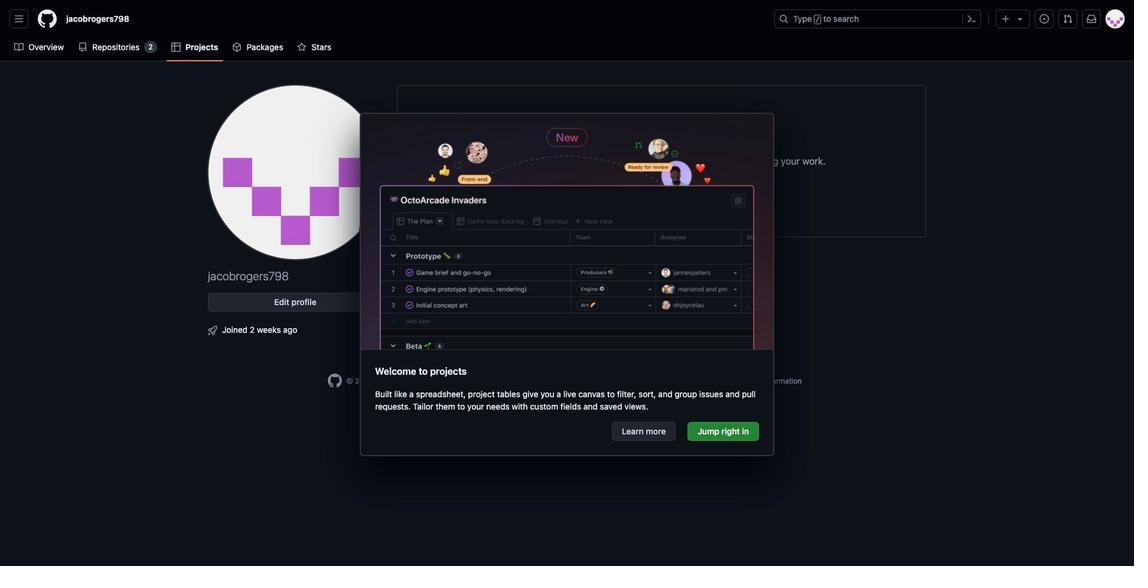 Task type: locate. For each thing, give the bounding box(es) containing it.
1 vertical spatial table image
[[655, 114, 669, 128]]

you have no unread notifications image
[[1087, 14, 1097, 24]]

1 horizontal spatial homepage image
[[328, 374, 342, 388]]

repo image
[[78, 43, 88, 52]]

banner
[[0, 0, 1135, 61]]

0 vertical spatial homepage image
[[38, 9, 57, 28]]

0 vertical spatial table image
[[171, 43, 181, 52]]

1 vertical spatial homepage image
[[328, 374, 342, 388]]

issue opened image
[[1040, 14, 1050, 24]]

homepage image
[[38, 9, 57, 28], [328, 374, 342, 388]]

table image
[[171, 43, 181, 52], [655, 114, 669, 128]]

triangle down image
[[1016, 14, 1025, 24]]

package image
[[233, 43, 242, 52]]

1 horizontal spatial table image
[[655, 114, 669, 128]]



Task type: vqa. For each thing, say whether or not it's contained in the screenshot.
View filters region
no



Task type: describe. For each thing, give the bounding box(es) containing it.
smiley image
[[366, 225, 375, 235]]

git pull request image
[[1064, 14, 1073, 24]]

rocket image
[[208, 326, 217, 336]]

book image
[[14, 43, 24, 52]]

0 horizontal spatial table image
[[171, 43, 181, 52]]

star image
[[298, 43, 307, 52]]

change your avatar image
[[208, 85, 383, 260]]

command palette image
[[967, 14, 977, 24]]

0 horizontal spatial homepage image
[[38, 9, 57, 28]]



